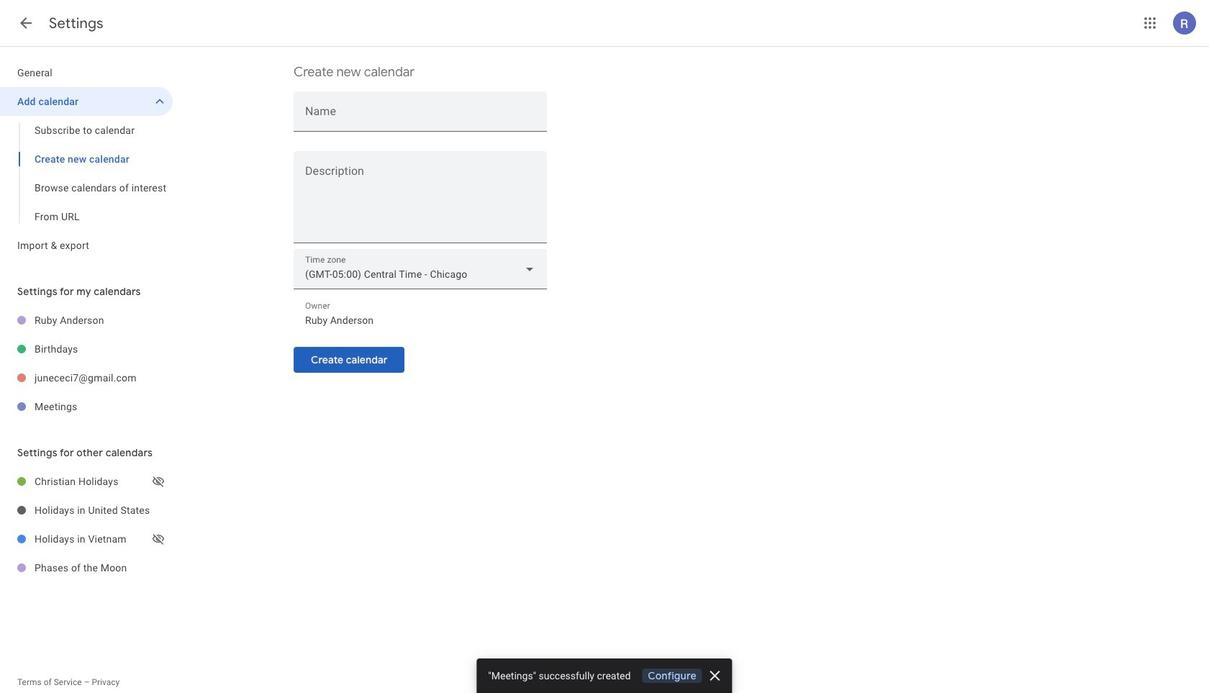 Task type: vqa. For each thing, say whether or not it's contained in the screenshot.
Ruby Anderson tree item
yes



Task type: describe. For each thing, give the bounding box(es) containing it.
meetings tree item
[[0, 392, 173, 421]]

junececi7@gmail.com tree item
[[0, 364, 173, 392]]

holidays in united states tree item
[[0, 496, 173, 525]]

phases of the moon tree item
[[0, 554, 173, 583]]

3 tree from the top
[[0, 467, 173, 583]]



Task type: locate. For each thing, give the bounding box(es) containing it.
tree
[[0, 58, 173, 260], [0, 306, 173, 421], [0, 467, 173, 583]]

add calendar tree item
[[0, 87, 173, 116]]

0 vertical spatial tree
[[0, 58, 173, 260]]

2 tree from the top
[[0, 306, 173, 421]]

birthdays tree item
[[0, 335, 173, 364]]

christian holidays tree item
[[0, 467, 173, 496]]

group
[[0, 116, 173, 231]]

1 vertical spatial tree
[[0, 306, 173, 421]]

None field
[[294, 249, 547, 289]]

2 vertical spatial tree
[[0, 467, 173, 583]]

ruby anderson tree item
[[0, 306, 173, 335]]

heading
[[49, 14, 104, 32]]

go back image
[[17, 14, 35, 32]]

1 tree from the top
[[0, 58, 173, 260]]

None text field
[[305, 107, 536, 127], [294, 168, 547, 237], [305, 310, 536, 330], [305, 107, 536, 127], [294, 168, 547, 237], [305, 310, 536, 330]]

holidays in vietnam tree item
[[0, 525, 173, 554]]



